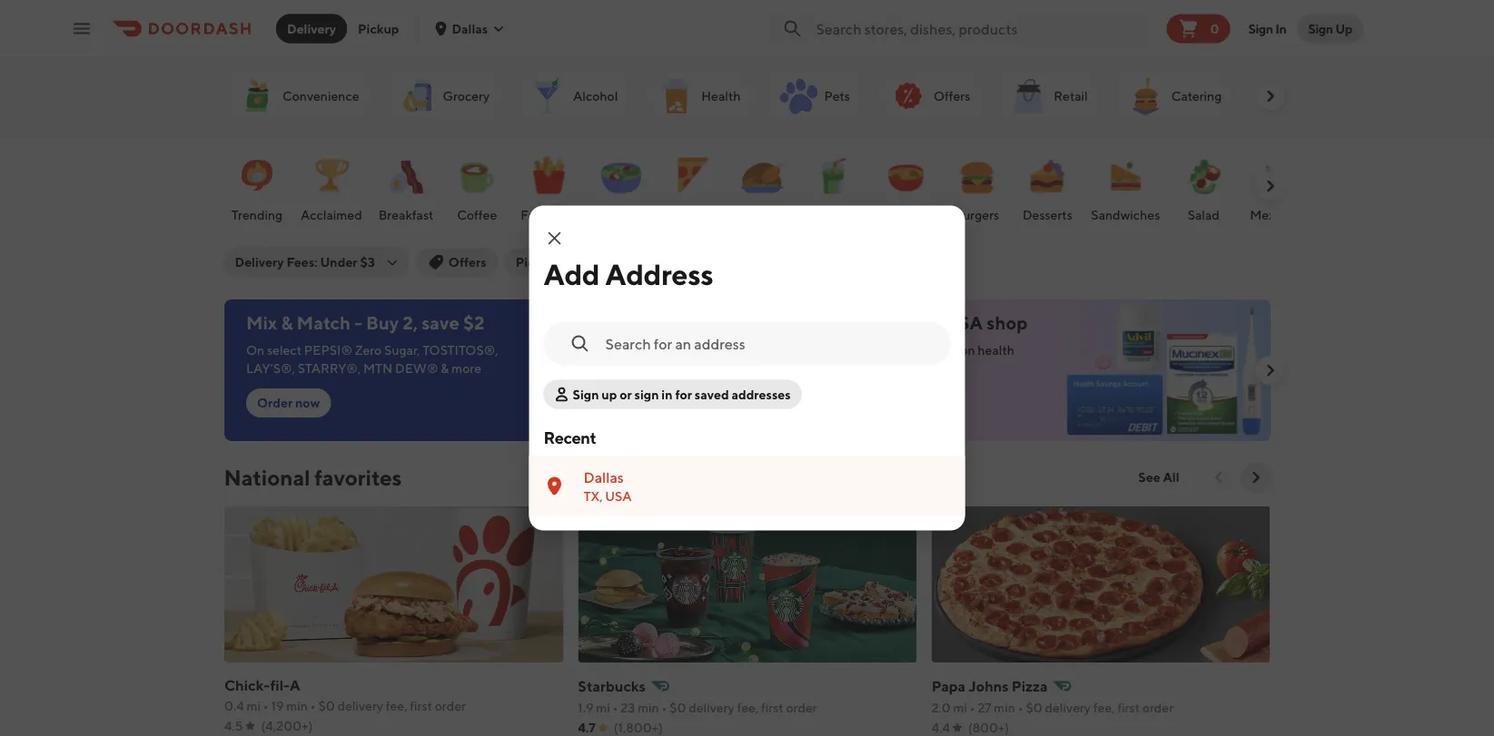 Task type: describe. For each thing, give the bounding box(es) containing it.
min right the 23
[[637, 701, 659, 716]]

alcohol
[[573, 89, 618, 104]]

use
[[776, 343, 799, 358]]

on
[[246, 343, 264, 358]]

dallas tx, usa
[[584, 469, 632, 504]]

mi for papa johns pizza
[[953, 701, 967, 716]]

health image
[[654, 74, 697, 118]]

dew®
[[395, 361, 438, 376]]

1 horizontal spatial pickup
[[516, 255, 557, 270]]

a
[[289, 677, 300, 694]]

one-
[[819, 312, 859, 334]]

4.5 inside button
[[618, 255, 637, 270]]

delivery for delivery fees: under $3
[[235, 255, 284, 270]]

buy
[[365, 312, 398, 334]]

convenience link
[[228, 73, 370, 120]]

health link
[[647, 73, 751, 120]]

over 4.5
[[586, 255, 637, 270]]

Search for an address text field
[[605, 334, 932, 354]]

delivery fees: under $3
[[235, 255, 375, 270]]

all
[[1163, 470, 1179, 485]]

saved
[[695, 387, 729, 402]]

0 button
[[1167, 14, 1230, 43]]

next button of carousel image
[[1247, 469, 1265, 487]]

dallas for dallas
[[452, 21, 488, 36]]

burgers
[[954, 208, 999, 223]]

national
[[224, 465, 310, 490]]

1.9
[[578, 701, 593, 716]]

fees:
[[286, 255, 318, 270]]

on
[[960, 343, 975, 358]]

1 horizontal spatial pickup button
[[505, 248, 568, 277]]

delivery button
[[276, 14, 347, 43]]

in
[[1275, 21, 1287, 36]]

zero
[[355, 343, 381, 358]]

order for starbucks
[[786, 701, 817, 716]]

convenience
[[282, 89, 359, 104]]

4.7
[[578, 721, 595, 736]]

or
[[620, 387, 632, 402]]

first inside chick-fil-a 0.4 mi • 19 min • $​0 delivery fee, first order
[[409, 699, 432, 714]]

fast food
[[520, 208, 577, 223]]

save inside the 'your one-stop hsa/fsa shop use your hsa/fsa card to save on health essentials.'
[[932, 343, 957, 358]]

0 horizontal spatial 4.5
[[224, 719, 243, 734]]

food
[[547, 208, 577, 223]]

none radio containing dallas
[[529, 456, 965, 516]]

grocery
[[442, 89, 489, 104]]

retail link
[[999, 73, 1098, 120]]

(4,200+)
[[261, 719, 312, 734]]

desserts
[[1022, 208, 1072, 223]]

for
[[675, 387, 692, 402]]

up
[[602, 387, 617, 402]]

• left 27
[[969, 701, 975, 716]]

$3
[[360, 255, 375, 270]]

coffee
[[457, 208, 497, 223]]

sign
[[634, 387, 659, 402]]

card
[[889, 343, 914, 358]]

2.0
[[931, 701, 950, 716]]

under 30 min button
[[696, 248, 799, 277]]

your
[[801, 343, 827, 358]]

offers link
[[879, 73, 981, 120]]

delivery for delivery
[[287, 21, 336, 36]]

1 horizontal spatial offers
[[933, 89, 970, 104]]

first for papa johns pizza
[[1117, 701, 1139, 716]]

health
[[977, 343, 1014, 358]]

(1,800+)
[[613, 721, 662, 736]]

your
[[776, 312, 815, 334]]

grocery image
[[395, 74, 439, 118]]

over
[[586, 255, 615, 270]]

catering link
[[1117, 73, 1232, 120]]

national favorites link
[[224, 463, 402, 492]]

1.9 mi • 23 min • $​0 delivery fee, first order
[[578, 701, 817, 716]]

0
[[1210, 21, 1219, 36]]

catering image
[[1124, 74, 1167, 118]]

sugar,
[[384, 343, 420, 358]]

0.4
[[224, 699, 244, 714]]

add card
[[787, 396, 844, 411]]

stop
[[859, 312, 896, 334]]

-
[[354, 312, 362, 334]]

• up (1,800+)
[[661, 701, 667, 716]]

recent
[[544, 428, 596, 448]]

2,
[[402, 312, 417, 334]]

mi for starbucks
[[596, 701, 610, 716]]

dallas option group
[[529, 456, 965, 516]]

sign in
[[1248, 21, 1287, 36]]

papa
[[931, 678, 965, 695]]

• left 19
[[263, 699, 268, 714]]

2.0 mi • 27 min • $​0 delivery fee, first order
[[931, 701, 1173, 716]]

30
[[747, 255, 763, 270]]

27
[[977, 701, 991, 716]]

• down "pizza"
[[1018, 701, 1023, 716]]

sign for sign up
[[1308, 21, 1333, 36]]

match
[[296, 312, 350, 334]]

trending link
[[226, 144, 287, 228]]

save inside mix & match - buy 2, save $2 on select pepsi® zero sugar, tostitos®, lay's®, starry®, mtn dew® & more
[[421, 312, 459, 334]]



Task type: locate. For each thing, give the bounding box(es) containing it.
0 horizontal spatial first
[[409, 699, 432, 714]]

1 horizontal spatial sign
[[1248, 21, 1273, 36]]

1 horizontal spatial $​0
[[669, 701, 686, 716]]

4.5 down 0.4
[[224, 719, 243, 734]]

2 next button of carousel image from the top
[[1261, 177, 1279, 195]]

add card button
[[776, 389, 855, 418]]

1 vertical spatial dallas
[[584, 469, 624, 486]]

favorites
[[314, 465, 402, 490]]

0 horizontal spatial offers
[[449, 255, 487, 270]]

dallas inside dallas tx, usa
[[584, 469, 624, 486]]

None radio
[[529, 456, 965, 516]]

0 horizontal spatial delivery
[[235, 255, 284, 270]]

0 horizontal spatial sign
[[573, 387, 599, 402]]

essentials.
[[776, 361, 835, 376]]

salad
[[1187, 208, 1219, 223]]

mtn
[[363, 361, 392, 376]]

2 horizontal spatial fee,
[[1093, 701, 1115, 716]]

up
[[1335, 21, 1352, 36]]

pets image
[[777, 74, 820, 118]]

offers inside button
[[449, 255, 487, 270]]

sign up link
[[1297, 14, 1363, 43]]

0 horizontal spatial order
[[434, 699, 466, 714]]

add inside button
[[787, 396, 812, 411]]

chick-
[[224, 677, 270, 694]]

pickup button
[[347, 14, 410, 43], [505, 248, 568, 277]]

delivery inside chick-fil-a 0.4 mi • 19 min • $​0 delivery fee, first order
[[337, 699, 383, 714]]

add
[[544, 258, 600, 292], [787, 396, 812, 411]]

mi right 1.9 in the bottom of the page
[[596, 701, 610, 716]]

your one-stop hsa/fsa shop use your hsa/fsa card to save on health essentials.
[[776, 312, 1027, 376]]

dallas button
[[434, 21, 506, 36]]

sign up
[[1308, 21, 1352, 36]]

• up the "(4,200+)"
[[310, 699, 315, 714]]

2 under from the left
[[707, 255, 744, 270]]

0 vertical spatial delivery
[[287, 21, 336, 36]]

delivery right the 23
[[688, 701, 734, 716]]

$​0 inside chick-fil-a 0.4 mi • 19 min • $​0 delivery fee, first order
[[318, 699, 334, 714]]

order now
[[257, 396, 320, 411]]

alcohol link
[[518, 73, 628, 120]]

delivery for papa johns pizza
[[1045, 701, 1090, 716]]

1 horizontal spatial hsa/fsa
[[899, 312, 983, 334]]

$2
[[463, 312, 484, 334]]

dallas up grocery
[[452, 21, 488, 36]]

$​0 for papa johns pizza
[[1025, 701, 1042, 716]]

pets
[[824, 89, 850, 104]]

sign inside sign in link
[[1248, 21, 1273, 36]]

& right mix
[[281, 312, 292, 334]]

add left the card
[[787, 396, 812, 411]]

min inside chick-fil-a 0.4 mi • 19 min • $​0 delivery fee, first order
[[286, 699, 307, 714]]

flowers image
[[1258, 74, 1301, 118]]

0 horizontal spatial add
[[544, 258, 600, 292]]

mi inside chick-fil-a 0.4 mi • 19 min • $​0 delivery fee, first order
[[246, 699, 260, 714]]

offers image
[[886, 74, 930, 118]]

under inside button
[[707, 255, 744, 270]]

alcohol image
[[526, 74, 569, 118]]

retail image
[[1006, 74, 1050, 118]]

2 horizontal spatial $​0
[[1025, 701, 1042, 716]]

1 vertical spatial pickup
[[516, 255, 557, 270]]

$​0 for starbucks
[[669, 701, 686, 716]]

delivery left fees: on the top
[[235, 255, 284, 270]]

open menu image
[[71, 18, 93, 40]]

2 horizontal spatial order
[[1142, 701, 1173, 716]]

1 horizontal spatial fee,
[[737, 701, 758, 716]]

1 horizontal spatial under
[[707, 255, 744, 270]]

over 4.5 button
[[575, 248, 689, 277]]

order
[[257, 396, 292, 411]]

delivery right 19
[[337, 699, 383, 714]]

19
[[271, 699, 283, 714]]

4.4
[[931, 721, 950, 736]]

now
[[295, 396, 320, 411]]

mexican
[[1250, 208, 1299, 223]]

hsa/fsa up to
[[899, 312, 983, 334]]

1 vertical spatial delivery
[[235, 255, 284, 270]]

1 horizontal spatial delivery
[[287, 21, 336, 36]]

previous button of carousel image
[[1210, 469, 1228, 487]]

delivery for starbucks
[[688, 701, 734, 716]]

mi right 0.4
[[246, 699, 260, 714]]

dallas for dallas tx, usa
[[584, 469, 624, 486]]

acclaimed
[[300, 208, 362, 223]]

4.5 right over in the top of the page
[[618, 255, 637, 270]]

chick-fil-a 0.4 mi • 19 min • $​0 delivery fee, first order
[[224, 677, 466, 714]]

fee, for starbucks
[[737, 701, 758, 716]]

1 vertical spatial offers
[[449, 255, 487, 270]]

2 vertical spatial next button of carousel image
[[1261, 362, 1279, 380]]

johns
[[968, 678, 1008, 695]]

min inside button
[[766, 255, 788, 270]]

0 vertical spatial pickup button
[[347, 14, 410, 43]]

offers down coffee
[[449, 255, 487, 270]]

save right to
[[932, 343, 957, 358]]

1 vertical spatial 4.5
[[224, 719, 243, 734]]

pickup button down fast
[[505, 248, 568, 277]]

delivery up convenience
[[287, 21, 336, 36]]

2 horizontal spatial delivery
[[1045, 701, 1090, 716]]

1 vertical spatial hsa/fsa
[[829, 343, 886, 358]]

0 horizontal spatial mi
[[246, 699, 260, 714]]

sign up or sign in for saved addresses
[[573, 387, 791, 402]]

offers right offers image
[[933, 89, 970, 104]]

$​0
[[318, 699, 334, 714], [669, 701, 686, 716], [1025, 701, 1042, 716]]

mix & match - buy 2, save $2 on select pepsi® zero sugar, tostitos®, lay's®, starry®, mtn dew® & more
[[246, 312, 498, 376]]

0 horizontal spatial fee,
[[385, 699, 407, 714]]

2 horizontal spatial mi
[[953, 701, 967, 716]]

tx,
[[584, 489, 603, 504]]

close add address image
[[544, 228, 565, 249]]

0 vertical spatial dallas
[[452, 21, 488, 36]]

mi
[[246, 699, 260, 714], [596, 701, 610, 716], [953, 701, 967, 716]]

first
[[409, 699, 432, 714], [761, 701, 783, 716], [1117, 701, 1139, 716]]

1 horizontal spatial mi
[[596, 701, 610, 716]]

see all
[[1138, 470, 1179, 485]]

first for starbucks
[[761, 701, 783, 716]]

$​0 down "pizza"
[[1025, 701, 1042, 716]]

order inside chick-fil-a 0.4 mi • 19 min • $​0 delivery fee, first order
[[434, 699, 466, 714]]

0 vertical spatial save
[[421, 312, 459, 334]]

1 horizontal spatial add
[[787, 396, 812, 411]]

save
[[421, 312, 459, 334], [932, 343, 957, 358]]

dallas
[[452, 21, 488, 36], [584, 469, 624, 486]]

1 next button of carousel image from the top
[[1261, 87, 1279, 105]]

pickup down close add address image
[[516, 255, 557, 270]]

acclaimed link
[[297, 144, 365, 228]]

catering
[[1171, 89, 1221, 104]]

delivery inside the delivery button
[[287, 21, 336, 36]]

$​0 right the 23
[[669, 701, 686, 716]]

convenience image
[[235, 74, 278, 118]]

order for papa johns pizza
[[1142, 701, 1173, 716]]

fee, inside chick-fil-a 0.4 mi • 19 min • $​0 delivery fee, first order
[[385, 699, 407, 714]]

1 vertical spatial add
[[787, 396, 812, 411]]

0 horizontal spatial hsa/fsa
[[829, 343, 886, 358]]

min right 27
[[994, 701, 1015, 716]]

1 horizontal spatial first
[[761, 701, 783, 716]]

&
[[281, 312, 292, 334], [440, 361, 449, 376]]

fast
[[520, 208, 545, 223]]

3 next button of carousel image from the top
[[1261, 362, 1279, 380]]

0 vertical spatial next button of carousel image
[[1261, 87, 1279, 105]]

0 vertical spatial add
[[544, 258, 600, 292]]

delivery down "pizza"
[[1045, 701, 1090, 716]]

add for add address
[[544, 258, 600, 292]]

& left more
[[440, 361, 449, 376]]

add down close add address image
[[544, 258, 600, 292]]

hsa/fsa down one-
[[829, 343, 886, 358]]

1 horizontal spatial dallas
[[584, 469, 624, 486]]

0 vertical spatial pickup
[[358, 21, 399, 36]]

pets link
[[769, 73, 861, 120]]

offers button
[[416, 248, 497, 277]]

0 horizontal spatial save
[[421, 312, 459, 334]]

1 vertical spatial next button of carousel image
[[1261, 177, 1279, 195]]

order now button
[[246, 389, 330, 418]]

mi right 2.0
[[953, 701, 967, 716]]

dallas up tx,
[[584, 469, 624, 486]]

tostitos®,
[[422, 343, 498, 358]]

• left the 23
[[612, 701, 618, 716]]

0 horizontal spatial $​0
[[318, 699, 334, 714]]

0 vertical spatial offers
[[933, 89, 970, 104]]

card
[[815, 396, 844, 411]]

1 horizontal spatial delivery
[[688, 701, 734, 716]]

hsa/fsa
[[899, 312, 983, 334], [829, 343, 886, 358]]

more
[[451, 361, 481, 376]]

sign for sign in
[[1248, 21, 1273, 36]]

1 horizontal spatial order
[[786, 701, 817, 716]]

0 horizontal spatial &
[[281, 312, 292, 334]]

sign for sign up or sign in for saved addresses
[[573, 387, 599, 402]]

papa johns pizza
[[931, 678, 1047, 695]]

sign inside sign up link
[[1308, 21, 1333, 36]]

0 horizontal spatial pickup button
[[347, 14, 410, 43]]

sandwiches
[[1091, 208, 1160, 223]]

under left $3
[[320, 255, 357, 270]]

•
[[263, 699, 268, 714], [310, 699, 315, 714], [612, 701, 618, 716], [661, 701, 667, 716], [969, 701, 975, 716], [1018, 701, 1023, 716]]

sign up or sign in for saved addresses link
[[544, 380, 802, 409]]

retail
[[1053, 89, 1087, 104]]

2 horizontal spatial sign
[[1308, 21, 1333, 36]]

$​0 right 19
[[318, 699, 334, 714]]

0 horizontal spatial pickup
[[358, 21, 399, 36]]

sign inside sign up or sign in for saved addresses link
[[573, 387, 599, 402]]

add address
[[544, 258, 713, 292]]

pepsi®
[[304, 343, 352, 358]]

under left 30
[[707, 255, 744, 270]]

save right 2,
[[421, 312, 459, 334]]

0 vertical spatial &
[[281, 312, 292, 334]]

pickup button up grocery icon
[[347, 14, 410, 43]]

mix
[[246, 312, 277, 334]]

under
[[320, 255, 357, 270], [707, 255, 744, 270]]

min right 19
[[286, 699, 307, 714]]

fil-
[[270, 677, 289, 694]]

pizza
[[1011, 678, 1047, 695]]

add for add card
[[787, 396, 812, 411]]

1 vertical spatial &
[[440, 361, 449, 376]]

0 horizontal spatial dallas
[[452, 21, 488, 36]]

usa
[[605, 489, 632, 504]]

lay's®,
[[246, 361, 295, 376]]

2 horizontal spatial first
[[1117, 701, 1139, 716]]

fee, for papa johns pizza
[[1093, 701, 1115, 716]]

national favorites
[[224, 465, 402, 490]]

see all link
[[1128, 463, 1190, 492]]

1 horizontal spatial save
[[932, 343, 957, 358]]

0 vertical spatial 4.5
[[618, 255, 637, 270]]

0 vertical spatial hsa/fsa
[[899, 312, 983, 334]]

trending
[[231, 208, 282, 223]]

shop
[[986, 312, 1027, 334]]

1 horizontal spatial 4.5
[[618, 255, 637, 270]]

1 horizontal spatial &
[[440, 361, 449, 376]]

0 horizontal spatial delivery
[[337, 699, 383, 714]]

breakfast
[[378, 208, 433, 223]]

1 vertical spatial save
[[932, 343, 957, 358]]

min
[[766, 255, 788, 270], [286, 699, 307, 714], [637, 701, 659, 716], [994, 701, 1015, 716]]

1 under from the left
[[320, 255, 357, 270]]

pickup right the delivery button
[[358, 21, 399, 36]]

in
[[662, 387, 673, 402]]

next button of carousel image
[[1261, 87, 1279, 105], [1261, 177, 1279, 195], [1261, 362, 1279, 380]]

under 30 min
[[707, 255, 788, 270]]

1 vertical spatial pickup button
[[505, 248, 568, 277]]

addresses
[[732, 387, 791, 402]]

to
[[917, 343, 929, 358]]

min right 30
[[766, 255, 788, 270]]

0 horizontal spatial under
[[320, 255, 357, 270]]

delivery
[[337, 699, 383, 714], [688, 701, 734, 716], [1045, 701, 1090, 716]]

address
[[605, 258, 713, 292]]



Task type: vqa. For each thing, say whether or not it's contained in the screenshot.
The Under in Under 30 Min button
yes



